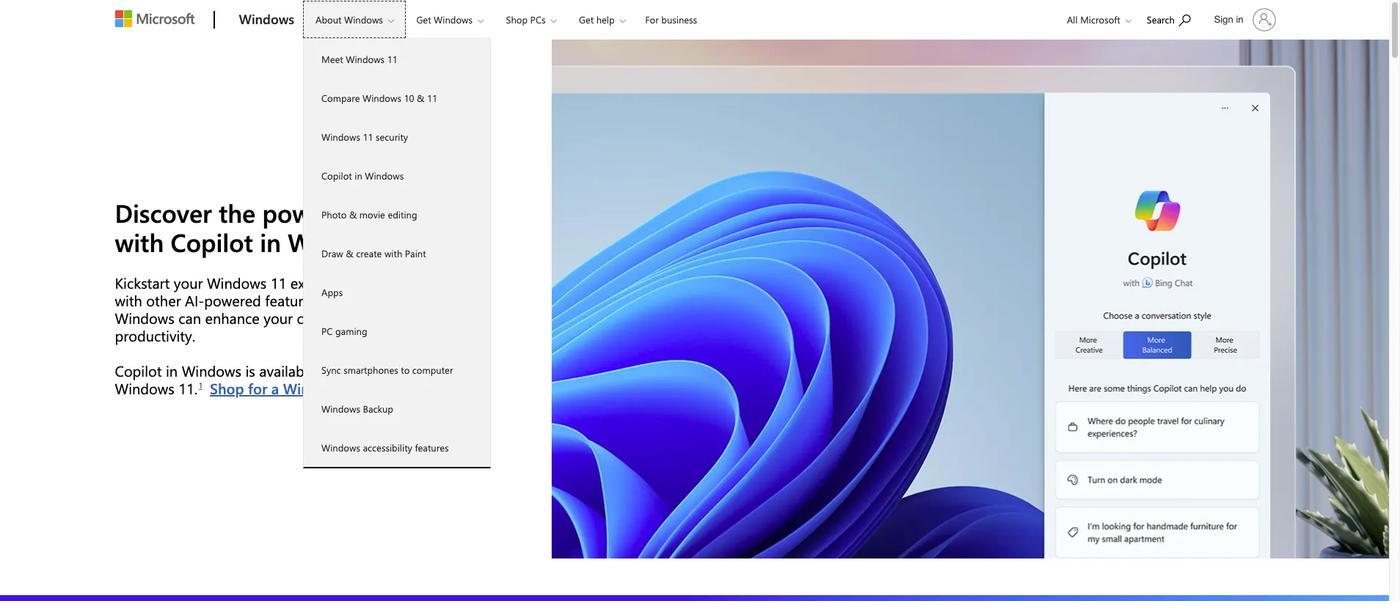 Task type: locate. For each thing, give the bounding box(es) containing it.
in
[[1236, 14, 1244, 25], [355, 170, 362, 182]]

get inside dropdown button
[[417, 13, 431, 26]]

& right draw
[[346, 247, 354, 260]]

all microsoft
[[1067, 13, 1121, 26]]

0 horizontal spatial shop
[[210, 379, 244, 399]]

0 vertical spatial &
[[417, 92, 425, 104]]

photo
[[322, 208, 347, 221]]

get inside dropdown button
[[579, 13, 594, 26]]

0 horizontal spatial get
[[417, 13, 431, 26]]

photo & movie editing link
[[304, 195, 490, 234]]

0 vertical spatial in
[[1236, 14, 1244, 25]]

11 left security
[[363, 131, 373, 143]]

a
[[271, 379, 279, 399]]

features
[[415, 442, 449, 454]]

pc inside 'link'
[[365, 379, 382, 399]]

0 vertical spatial shop
[[506, 13, 528, 26]]

about windows
[[316, 13, 383, 26]]

& for with
[[346, 247, 354, 260]]

get windows button
[[404, 1, 495, 38]]

pc down smartphones at the bottom of the page
[[365, 379, 382, 399]]

shop inside dropdown button
[[506, 13, 528, 26]]

in right sign
[[1236, 14, 1244, 25]]

business
[[662, 13, 697, 26]]

get windows
[[417, 13, 473, 26]]

get for get windows
[[417, 13, 431, 26]]

0 horizontal spatial pc
[[322, 325, 333, 338]]

all
[[1067, 13, 1078, 26]]

1 horizontal spatial shop
[[506, 13, 528, 26]]

copilot
[[322, 170, 352, 182]]

1 vertical spatial in
[[355, 170, 362, 182]]

1 vertical spatial pc
[[365, 379, 382, 399]]

11 up windows backup
[[349, 379, 361, 399]]

pc left gaming
[[322, 325, 333, 338]]

copilot in windows
[[322, 170, 404, 182]]

windows
[[239, 10, 294, 28], [344, 13, 383, 26], [434, 13, 473, 26], [346, 53, 385, 65], [363, 92, 401, 104], [322, 131, 360, 143], [365, 170, 404, 182], [283, 379, 345, 399], [322, 403, 360, 415], [322, 442, 360, 454]]

windows 11 security link
[[304, 117, 490, 156]]

apps
[[322, 286, 343, 299]]

2 get from the left
[[579, 13, 594, 26]]

shop inside 'link'
[[210, 379, 244, 399]]

sign in link
[[1206, 2, 1282, 37]]

all microsoft button
[[1056, 1, 1139, 38]]

windows right about
[[344, 13, 383, 26]]

windows left backup
[[322, 403, 360, 415]]

windows accessibility features link
[[304, 429, 490, 468]]

1 horizontal spatial get
[[579, 13, 594, 26]]

0 horizontal spatial in
[[355, 170, 362, 182]]

get left the help
[[579, 13, 594, 26]]

1 horizontal spatial in
[[1236, 14, 1244, 25]]

& right "10" at the left
[[417, 92, 425, 104]]

windows up 'meet windows 11' link
[[434, 13, 473, 26]]

windows down security
[[365, 170, 404, 182]]

1 vertical spatial shop
[[210, 379, 244, 399]]

get
[[417, 13, 431, 26], [579, 13, 594, 26]]

& inside photo & movie editing link
[[349, 208, 357, 221]]

11
[[387, 53, 398, 65], [427, 92, 438, 104], [363, 131, 373, 143], [349, 379, 361, 399]]

apps link
[[304, 273, 490, 312]]

accessibility
[[363, 442, 412, 454]]

windows link
[[232, 1, 302, 40]]

1 get from the left
[[417, 13, 431, 26]]

about
[[316, 13, 342, 26]]

pc gaming
[[322, 325, 367, 338]]

sign
[[1215, 14, 1234, 25]]

get help button
[[567, 1, 638, 38]]

& inside draw & create with paint link
[[346, 247, 354, 260]]

&
[[417, 92, 425, 104], [349, 208, 357, 221], [346, 247, 354, 260]]

paint
[[405, 247, 426, 260]]

sync
[[322, 364, 341, 377]]

& right the photo
[[349, 208, 357, 221]]

for business link
[[639, 1, 704, 36]]

shop
[[506, 13, 528, 26], [210, 379, 244, 399]]

shop for shop pcs
[[506, 13, 528, 26]]

photo & movie editing
[[322, 208, 417, 221]]

compare windows 10 & 11
[[322, 92, 438, 104]]

1 link
[[198, 379, 204, 393]]

1 horizontal spatial pc
[[365, 379, 382, 399]]

shop pcs
[[506, 13, 546, 26]]

microsoft image
[[115, 10, 194, 27]]

& inside compare windows 10 & 11 'link'
[[417, 92, 425, 104]]

shop for a windows 11 pc link
[[209, 377, 384, 400]]

copilot in windows link
[[304, 156, 490, 195]]

& for editing
[[349, 208, 357, 221]]

1 vertical spatial &
[[349, 208, 357, 221]]

windows inside "dropdown button"
[[344, 13, 383, 26]]

shop left pcs at the top
[[506, 13, 528, 26]]

draw
[[322, 247, 343, 260]]

in right 'copilot'
[[355, 170, 362, 182]]

windows down sync
[[283, 379, 345, 399]]

2 vertical spatial &
[[346, 247, 354, 260]]

security
[[376, 131, 408, 143]]

pc
[[322, 325, 333, 338], [365, 379, 382, 399]]

get help
[[579, 13, 615, 26]]

in inside "link"
[[355, 170, 362, 182]]

shop right 1 link
[[210, 379, 244, 399]]

get up 'meet windows 11' link
[[417, 13, 431, 26]]



Task type: vqa. For each thing, say whether or not it's contained in the screenshot.
For business link
yes



Task type: describe. For each thing, give the bounding box(es) containing it.
get for get help
[[579, 13, 594, 26]]

meet
[[322, 53, 343, 65]]

windows down windows backup
[[322, 442, 360, 454]]

with
[[385, 247, 402, 260]]

compare
[[322, 92, 360, 104]]

windows down compare
[[322, 131, 360, 143]]

windows accessibility features
[[322, 442, 449, 454]]

movie
[[360, 208, 385, 221]]

windows left "10" at the left
[[363, 92, 401, 104]]

windows backup
[[322, 403, 393, 415]]

sign in
[[1215, 14, 1244, 25]]

to
[[401, 364, 410, 377]]

draw & create with paint
[[322, 247, 426, 260]]

for
[[645, 13, 659, 26]]

1
[[199, 380, 202, 391]]

pcs
[[530, 13, 546, 26]]

gaming
[[335, 325, 367, 338]]

create
[[356, 247, 382, 260]]

windows inside "link"
[[365, 170, 404, 182]]

windows right meet
[[346, 53, 385, 65]]

11 right "10" at the left
[[427, 92, 438, 104]]

Search search field
[[1140, 2, 1206, 35]]

smartphones
[[344, 364, 398, 377]]

computer
[[412, 364, 453, 377]]

sync smartphones to computer
[[322, 364, 453, 377]]

search button
[[1141, 2, 1198, 35]]

about windows button
[[303, 1, 406, 38]]

0 vertical spatial pc
[[322, 325, 333, 338]]

backup
[[363, 403, 393, 415]]

editing
[[388, 208, 417, 221]]

compare windows 10 & 11 link
[[304, 79, 490, 117]]

microsoft
[[1081, 13, 1121, 26]]

shop for shop for a windows 11 pc
[[210, 379, 244, 399]]

windows left about
[[239, 10, 294, 28]]

windows inside dropdown button
[[434, 13, 473, 26]]

shop pcs button
[[494, 1, 568, 38]]

10
[[404, 92, 414, 104]]

windows backup link
[[304, 390, 490, 429]]

meet windows 11
[[322, 53, 398, 65]]

in for copilot
[[355, 170, 362, 182]]

draw & create with paint link
[[304, 234, 490, 273]]

in for sign
[[1236, 14, 1244, 25]]

shop for a windows 11 pc
[[210, 379, 382, 399]]

11 up compare windows 10 & 11 'link'
[[387, 53, 398, 65]]

windows 11 security
[[322, 131, 408, 143]]

for business
[[645, 13, 697, 26]]

help
[[597, 13, 615, 26]]

search
[[1147, 13, 1175, 26]]

for
[[248, 379, 267, 399]]

meet windows 11 link
[[304, 40, 490, 79]]

sync smartphones to computer link
[[304, 351, 490, 390]]

pc gaming link
[[304, 312, 490, 351]]



